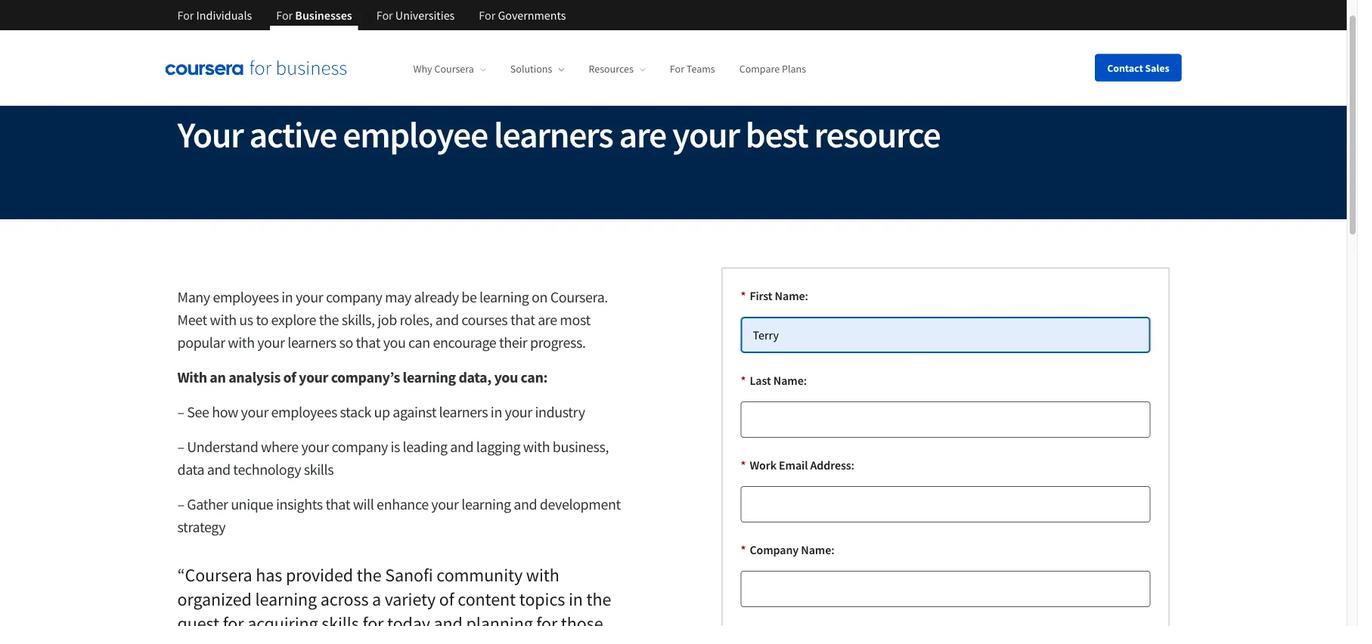 Task type: describe. For each thing, give the bounding box(es) containing it.
contact sales
[[1107, 61, 1170, 74]]

and left lagging
[[450, 438, 474, 457]]

plans
[[782, 62, 806, 76]]

data,
[[459, 368, 491, 387]]

company
[[750, 543, 799, 558]]

strategy
[[177, 518, 226, 537]]

learning for already
[[480, 288, 529, 307]]

you inside many employees in your company may already be learning on coursera. meet with us to explore the skills, job roles, and courses that are most popular with your learners so that you can encourage their progress.
[[383, 334, 406, 352]]

compare plans link
[[739, 62, 806, 76]]

leading
[[403, 438, 447, 457]]

resource
[[814, 112, 940, 158]]

learning for with
[[255, 588, 317, 611]]

* work email address:
[[741, 458, 854, 473]]

universities
[[395, 8, 455, 23]]

acquiring
[[247, 612, 318, 626]]

and inside – gather unique insights that will enhance your learning and development strategy
[[514, 495, 537, 514]]

* for * last name:
[[741, 373, 746, 388]]

why coursera
[[413, 62, 474, 76]]

across
[[320, 588, 369, 611]]

solutions link
[[510, 62, 564, 76]]

0 vertical spatial coursera
[[434, 62, 474, 76]]

why
[[413, 62, 432, 76]]

contact
[[1107, 61, 1143, 74]]

work
[[750, 458, 777, 473]]

coursera.
[[550, 288, 608, 307]]

your inside – gather unique insights that will enhance your learning and development strategy
[[431, 495, 459, 514]]

a
[[372, 588, 381, 611]]

meet
[[177, 311, 207, 330]]

– for – see how your employees stack up against learners in your industry
[[177, 403, 184, 422]]

many employees in your company may already be learning on coursera. meet with us to explore the skills, job roles, and courses that are most popular with your learners so that you can encourage their progress.
[[177, 288, 608, 352]]

address:
[[810, 458, 854, 473]]

first
[[750, 289, 773, 304]]

progress.
[[530, 334, 586, 352]]

stack
[[340, 403, 371, 422]]

gather
[[187, 495, 228, 514]]

organized
[[177, 588, 252, 611]]

so
[[339, 334, 353, 352]]

against
[[393, 403, 436, 422]]

has
[[256, 564, 282, 586]]

compare plans
[[739, 62, 806, 76]]

popular
[[177, 334, 225, 352]]

may
[[385, 288, 411, 307]]

enhance
[[377, 495, 429, 514]]

your down the can:
[[505, 403, 532, 422]]

analysis
[[228, 368, 280, 387]]

active
[[249, 112, 337, 158]]

solutions
[[510, 62, 552, 76]]

with left us
[[210, 311, 237, 330]]

in inside coursera has provided the sanofi community with organized learning across a variety of content topics in the quest for acquiring skills for today and planning for tho
[[569, 588, 583, 611]]

how
[[212, 403, 238, 422]]

employees inside many employees in your company may already be learning on coursera. meet with us to explore the skills, job roles, and courses that are most popular with your learners so that you can encourage their progress.
[[213, 288, 279, 307]]

with
[[177, 368, 207, 387]]

* for * company name:
[[741, 543, 746, 558]]

quest
[[177, 612, 219, 626]]

planning
[[466, 612, 533, 626]]

see
[[187, 403, 209, 422]]

business,
[[553, 438, 609, 457]]

data
[[177, 461, 204, 479]]

skills inside – understand where your company is leading and lagging with business, data and technology skills
[[304, 461, 334, 479]]

company for is
[[332, 438, 388, 457]]

1 horizontal spatial learners
[[439, 403, 488, 422]]

provided
[[286, 564, 353, 586]]

for left teams
[[670, 62, 684, 76]]

already
[[414, 288, 459, 307]]

the for the
[[586, 588, 611, 611]]

with inside coursera has provided the sanofi community with organized learning across a variety of content topics in the quest for acquiring skills for today and planning for tho
[[526, 564, 559, 586]]

employee
[[343, 112, 488, 158]]

insights
[[276, 495, 323, 514]]

resources
[[589, 62, 634, 76]]

for teams
[[670, 62, 715, 76]]

on
[[532, 288, 548, 307]]

will
[[353, 495, 374, 514]]

your down to
[[257, 334, 285, 352]]

encourage
[[433, 334, 496, 352]]

an
[[210, 368, 226, 387]]

the for your
[[319, 311, 339, 330]]

2 for from the left
[[363, 612, 384, 626]]

1 vertical spatial employees
[[271, 403, 337, 422]]

technology
[[233, 461, 301, 479]]

development
[[540, 495, 621, 514]]

– understand where your company is leading and lagging with business, data and technology skills
[[177, 438, 609, 479]]

most
[[560, 311, 591, 330]]

your active employee learners are your best resource
[[177, 112, 940, 158]]

businesses
[[295, 8, 352, 23]]

* company name:
[[741, 543, 835, 558]]

for teams link
[[670, 62, 715, 76]]

why coursera link
[[413, 62, 486, 76]]

in inside many employees in your company may already be learning on coursera. meet with us to explore the skills, job roles, and courses that are most popular with your learners so that you can encourage their progress.
[[282, 288, 293, 307]]

sales
[[1145, 61, 1170, 74]]



Task type: vqa. For each thing, say whether or not it's contained in the screenshot.
* associated with * First Name:
yes



Task type: locate. For each thing, give the bounding box(es) containing it.
coursera for business image
[[165, 60, 347, 75]]

for for businesses
[[276, 8, 293, 23]]

name: right first
[[775, 289, 808, 304]]

individuals
[[196, 8, 252, 23]]

that
[[510, 311, 535, 330], [356, 334, 380, 352], [326, 495, 350, 514]]

you down job
[[383, 334, 406, 352]]

for left universities
[[376, 8, 393, 23]]

– left see
[[177, 403, 184, 422]]

to
[[256, 311, 268, 330]]

learning for enhance
[[461, 495, 511, 514]]

for businesses
[[276, 8, 352, 23]]

that inside – gather unique insights that will enhance your learning and development strategy
[[326, 495, 350, 514]]

the left 'skills,'
[[319, 311, 339, 330]]

learners
[[494, 112, 613, 158], [288, 334, 336, 352], [439, 403, 488, 422]]

your down teams
[[672, 112, 739, 158]]

for left the businesses
[[276, 8, 293, 23]]

your right "how"
[[241, 403, 268, 422]]

of
[[283, 368, 296, 387], [439, 588, 454, 611]]

2 horizontal spatial for
[[536, 612, 557, 626]]

for down a
[[363, 612, 384, 626]]

* left first
[[741, 289, 746, 304]]

you left the can:
[[494, 368, 518, 387]]

0 vertical spatial that
[[510, 311, 535, 330]]

0 vertical spatial skills
[[304, 461, 334, 479]]

1 vertical spatial the
[[357, 564, 382, 586]]

coursera inside coursera has provided the sanofi community with organized learning across a variety of content topics in the quest for acquiring skills for today and planning for tho
[[185, 564, 252, 586]]

contact sales button
[[1095, 54, 1182, 81]]

– gather unique insights that will enhance your learning and development strategy
[[177, 495, 621, 537]]

–
[[177, 403, 184, 422], [177, 438, 184, 457], [177, 495, 184, 514]]

0 vertical spatial –
[[177, 403, 184, 422]]

0 horizontal spatial you
[[383, 334, 406, 352]]

1 horizontal spatial in
[[491, 403, 502, 422]]

sanofi
[[385, 564, 433, 586]]

0 horizontal spatial for
[[223, 612, 244, 626]]

1 * from the top
[[741, 289, 746, 304]]

the right "topics"
[[586, 588, 611, 611]]

community
[[437, 564, 523, 586]]

* for * work email address:
[[741, 458, 746, 473]]

in right "topics"
[[569, 588, 583, 611]]

learning down lagging
[[461, 495, 511, 514]]

skills down across on the left bottom of page
[[322, 612, 359, 626]]

2 vertical spatial learners
[[439, 403, 488, 422]]

3 for from the left
[[536, 612, 557, 626]]

industry
[[535, 403, 585, 422]]

and down understand
[[207, 461, 230, 479]]

2 – from the top
[[177, 438, 184, 457]]

0 horizontal spatial the
[[319, 311, 339, 330]]

skills up insights
[[304, 461, 334, 479]]

for for universities
[[376, 8, 393, 23]]

the inside many employees in your company may already be learning on coursera. meet with us to explore the skills, job roles, and courses that are most popular with your learners so that you can encourage their progress.
[[319, 311, 339, 330]]

0 vertical spatial of
[[283, 368, 296, 387]]

2 vertical spatial the
[[586, 588, 611, 611]]

2 vertical spatial that
[[326, 495, 350, 514]]

None text field
[[741, 317, 1151, 354], [741, 402, 1151, 438], [741, 317, 1151, 354], [741, 402, 1151, 438]]

and down already
[[435, 311, 459, 330]]

with
[[210, 311, 237, 330], [228, 334, 255, 352], [523, 438, 550, 457], [526, 564, 559, 586]]

and inside coursera has provided the sanofi community with organized learning across a variety of content topics in the quest for acquiring skills for today and planning for tho
[[434, 612, 463, 626]]

for left governments
[[479, 8, 496, 23]]

coursera has provided the sanofi community with organized learning across a variety of content topics in the quest for acquiring skills for today and planning for tho
[[177, 564, 611, 626]]

where
[[261, 438, 299, 457]]

1 vertical spatial learners
[[288, 334, 336, 352]]

topics
[[519, 588, 565, 611]]

for left individuals
[[177, 8, 194, 23]]

and
[[435, 311, 459, 330], [450, 438, 474, 457], [207, 461, 230, 479], [514, 495, 537, 514], [434, 612, 463, 626]]

1 horizontal spatial coursera
[[434, 62, 474, 76]]

for for governments
[[479, 8, 496, 23]]

job
[[378, 311, 397, 330]]

1 horizontal spatial you
[[494, 368, 518, 387]]

your left company's
[[299, 368, 328, 387]]

for
[[223, 612, 244, 626], [363, 612, 384, 626], [536, 612, 557, 626]]

your
[[177, 112, 243, 158]]

0 horizontal spatial are
[[538, 311, 557, 330]]

– inside – understand where your company is leading and lagging with business, data and technology skills
[[177, 438, 184, 457]]

0 vertical spatial in
[[282, 288, 293, 307]]

can
[[408, 334, 430, 352]]

governments
[[498, 8, 566, 23]]

your right where
[[301, 438, 329, 457]]

skills
[[304, 461, 334, 479], [322, 612, 359, 626]]

in up lagging
[[491, 403, 502, 422]]

2 vertical spatial –
[[177, 495, 184, 514]]

with an analysis of your company's learning data, you can:
[[177, 368, 548, 387]]

in up explore
[[282, 288, 293, 307]]

0 horizontal spatial learners
[[288, 334, 336, 352]]

1 vertical spatial –
[[177, 438, 184, 457]]

0 vertical spatial you
[[383, 334, 406, 352]]

1 horizontal spatial of
[[439, 588, 454, 611]]

roles,
[[400, 311, 433, 330]]

that right so
[[356, 334, 380, 352]]

of right variety
[[439, 588, 454, 611]]

and right today
[[434, 612, 463, 626]]

understand
[[187, 438, 258, 457]]

coursera up organized
[[185, 564, 252, 586]]

company down stack
[[332, 438, 388, 457]]

for down "topics"
[[536, 612, 557, 626]]

0 vertical spatial employees
[[213, 288, 279, 307]]

2 vertical spatial name:
[[801, 543, 835, 558]]

your right enhance
[[431, 495, 459, 514]]

that up their
[[510, 311, 535, 330]]

company's
[[331, 368, 400, 387]]

can:
[[521, 368, 548, 387]]

be
[[462, 288, 477, 307]]

resources link
[[589, 62, 646, 76]]

* left company
[[741, 543, 746, 558]]

are down on
[[538, 311, 557, 330]]

0 vertical spatial company
[[326, 288, 382, 307]]

2 horizontal spatial in
[[569, 588, 583, 611]]

1 vertical spatial you
[[494, 368, 518, 387]]

1 – from the top
[[177, 403, 184, 422]]

are down resources link
[[619, 112, 666, 158]]

are
[[619, 112, 666, 158], [538, 311, 557, 330]]

learning inside many employees in your company may already be learning on coursera. meet with us to explore the skills, job roles, and courses that are most popular with your learners so that you can encourage their progress.
[[480, 288, 529, 307]]

compare
[[739, 62, 780, 76]]

company inside – understand where your company is leading and lagging with business, data and technology skills
[[332, 438, 388, 457]]

* left work
[[741, 458, 746, 473]]

2 horizontal spatial learners
[[494, 112, 613, 158]]

company inside many employees in your company may already be learning on coursera. meet with us to explore the skills, job roles, and courses that are most popular with your learners so that you can encourage their progress.
[[326, 288, 382, 307]]

1 for from the left
[[223, 612, 244, 626]]

your up explore
[[296, 288, 323, 307]]

name: for * last name:
[[773, 373, 807, 388]]

1 vertical spatial in
[[491, 403, 502, 422]]

courses
[[461, 311, 508, 330]]

– see how your employees stack up against learners in your industry
[[177, 403, 585, 422]]

for for individuals
[[177, 8, 194, 23]]

1 vertical spatial of
[[439, 588, 454, 611]]

3 * from the top
[[741, 458, 746, 473]]

0 horizontal spatial coursera
[[185, 564, 252, 586]]

are inside many employees in your company may already be learning on coursera. meet with us to explore the skills, job roles, and courses that are most popular with your learners so that you can encourage their progress.
[[538, 311, 557, 330]]

3 – from the top
[[177, 495, 184, 514]]

company for may
[[326, 288, 382, 307]]

variety
[[385, 588, 436, 611]]

* last name:
[[741, 373, 807, 388]]

explore
[[271, 311, 316, 330]]

up
[[374, 403, 390, 422]]

of right analysis
[[283, 368, 296, 387]]

and left development
[[514, 495, 537, 514]]

teams
[[687, 62, 715, 76]]

* for * first name:
[[741, 289, 746, 304]]

– up data
[[177, 438, 184, 457]]

None email field
[[741, 487, 1151, 523]]

1 vertical spatial that
[[356, 334, 380, 352]]

1 vertical spatial name:
[[773, 373, 807, 388]]

learners down data,
[[439, 403, 488, 422]]

employees up where
[[271, 403, 337, 422]]

2 horizontal spatial the
[[586, 588, 611, 611]]

for governments
[[479, 8, 566, 23]]

is
[[391, 438, 400, 457]]

the up a
[[357, 564, 382, 586]]

– left gather
[[177, 495, 184, 514]]

learning up acquiring on the left bottom of the page
[[255, 588, 317, 611]]

your inside – understand where your company is leading and lagging with business, data and technology skills
[[301, 438, 329, 457]]

2 * from the top
[[741, 373, 746, 388]]

many
[[177, 288, 210, 307]]

1 vertical spatial coursera
[[185, 564, 252, 586]]

us
[[239, 311, 253, 330]]

and inside many employees in your company may already be learning on coursera. meet with us to explore the skills, job roles, and courses that are most popular with your learners so that you can encourage their progress.
[[435, 311, 459, 330]]

learners down "solutions" link
[[494, 112, 613, 158]]

employees
[[213, 288, 279, 307], [271, 403, 337, 422]]

1 horizontal spatial are
[[619, 112, 666, 158]]

– for – gather unique insights that will enhance your learning and development strategy
[[177, 495, 184, 514]]

with right lagging
[[523, 438, 550, 457]]

of inside coursera has provided the sanofi community with organized learning across a variety of content topics in the quest for acquiring skills for today and planning for tho
[[439, 588, 454, 611]]

– inside – gather unique insights that will enhance your learning and development strategy
[[177, 495, 184, 514]]

* first name:
[[741, 289, 808, 304]]

learners down explore
[[288, 334, 336, 352]]

company
[[326, 288, 382, 307], [332, 438, 388, 457]]

skills inside coursera has provided the sanofi community with organized learning across a variety of content topics in the quest for acquiring skills for today and planning for tho
[[322, 612, 359, 626]]

name: for * company name:
[[801, 543, 835, 558]]

today
[[387, 612, 430, 626]]

0 horizontal spatial that
[[326, 495, 350, 514]]

that left will
[[326, 495, 350, 514]]

for down organized
[[223, 612, 244, 626]]

2 horizontal spatial that
[[510, 311, 535, 330]]

for universities
[[376, 8, 455, 23]]

0 horizontal spatial of
[[283, 368, 296, 387]]

for
[[177, 8, 194, 23], [276, 8, 293, 23], [376, 8, 393, 23], [479, 8, 496, 23], [670, 62, 684, 76]]

– for – understand where your company is leading and lagging with business, data and technology skills
[[177, 438, 184, 457]]

None text field
[[741, 571, 1151, 608]]

learners inside many employees in your company may already be learning on coursera. meet with us to explore the skills, job roles, and courses that are most popular with your learners so that you can encourage their progress.
[[288, 334, 336, 352]]

last
[[750, 373, 771, 388]]

1 vertical spatial company
[[332, 438, 388, 457]]

4 * from the top
[[741, 543, 746, 558]]

learning inside coursera has provided the sanofi community with organized learning across a variety of content topics in the quest for acquiring skills for today and planning for tho
[[255, 588, 317, 611]]

1 vertical spatial are
[[538, 311, 557, 330]]

banner navigation
[[165, 0, 578, 42]]

learning up courses
[[480, 288, 529, 307]]

coursera right why
[[434, 62, 474, 76]]

learning down can
[[403, 368, 456, 387]]

1 horizontal spatial the
[[357, 564, 382, 586]]

unique
[[231, 495, 273, 514]]

1 vertical spatial skills
[[322, 612, 359, 626]]

2 vertical spatial in
[[569, 588, 583, 611]]

for individuals
[[177, 8, 252, 23]]

email
[[779, 458, 808, 473]]

learning inside – gather unique insights that will enhance your learning and development strategy
[[461, 495, 511, 514]]

0 vertical spatial are
[[619, 112, 666, 158]]

with inside – understand where your company is leading and lagging with business, data and technology skills
[[523, 438, 550, 457]]

1 horizontal spatial that
[[356, 334, 380, 352]]

*
[[741, 289, 746, 304], [741, 373, 746, 388], [741, 458, 746, 473], [741, 543, 746, 558]]

name: right company
[[801, 543, 835, 558]]

lagging
[[476, 438, 521, 457]]

company up 'skills,'
[[326, 288, 382, 307]]

the
[[319, 311, 339, 330], [357, 564, 382, 586], [586, 588, 611, 611]]

skills,
[[342, 311, 375, 330]]

* left last
[[741, 373, 746, 388]]

name: right last
[[773, 373, 807, 388]]

best
[[746, 112, 808, 158]]

1 horizontal spatial for
[[363, 612, 384, 626]]

content
[[458, 588, 516, 611]]

coursera
[[434, 62, 474, 76], [185, 564, 252, 586]]

employees up us
[[213, 288, 279, 307]]

0 horizontal spatial in
[[282, 288, 293, 307]]

0 vertical spatial name:
[[775, 289, 808, 304]]

0 vertical spatial learners
[[494, 112, 613, 158]]

their
[[499, 334, 527, 352]]

name: for * first name:
[[775, 289, 808, 304]]

0 vertical spatial the
[[319, 311, 339, 330]]

with up "topics"
[[526, 564, 559, 586]]

with down us
[[228, 334, 255, 352]]



